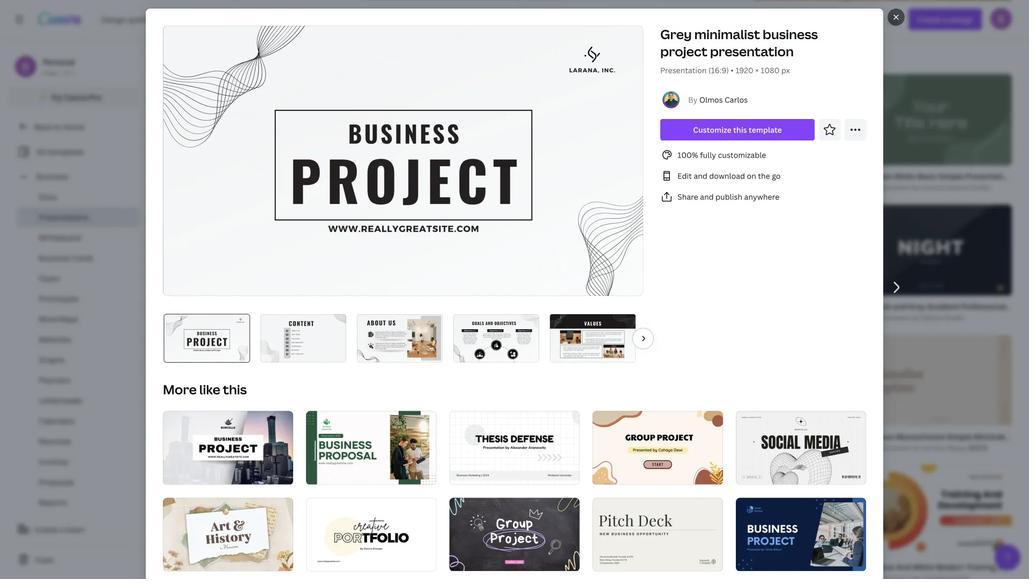 Task type: vqa. For each thing, say whether or not it's contained in the screenshot.
Folder in the button
no



Task type: describe. For each thing, give the bounding box(es) containing it.
minimalist beige cream brand proposal presentation link
[[696, 170, 889, 182]]

13 for 14
[[328, 472, 335, 479]]

green minimalist professional business proposal presentation image
[[306, 411, 437, 484]]

beige brown minimal organic creative project presentation
[[520, 561, 737, 572]]

white for problem
[[191, 562, 212, 572]]

all for all filters
[[169, 48, 179, 58]]

carlos inside grey minimalist business project presentation presentation by olmos carlos
[[417, 182, 437, 191]]

modern inside dark modern corporate app development startup pitch deck presentation presentation by elversa
[[539, 431, 568, 441]]

trash
[[34, 555, 54, 565]]

0 horizontal spatial 13
[[185, 559, 191, 566]]

studio for brown minimalist casual fashion collection presentation
[[780, 443, 800, 452]]

a for blank
[[205, 128, 210, 138]]

presentation inside black and gray gradient professional presen presentation by rafiico studio
[[871, 313, 911, 322]]

deck inside dark modern corporate app development startup pitch deck presentation presentation by elversa
[[727, 431, 746, 441]]

beige brown minimal organic creative project presentation link
[[520, 561, 737, 572]]

back to home
[[34, 121, 84, 132]]

customize this template
[[694, 125, 782, 135]]

13 for 11
[[471, 472, 478, 479]]

presentation inside grey minimalist business project presentation presentation (16:9) • 1920 × 1080 px
[[661, 65, 707, 75]]

casual
[[761, 431, 786, 441]]

black for black white modern museum presentation
[[696, 561, 716, 572]]

maps
[[59, 314, 78, 324]]

docs
[[39, 192, 57, 202]]

14 for 1 of 11
[[758, 559, 765, 566]]

design
[[763, 182, 784, 191]]

party
[[400, 431, 420, 442]]

by inside brown monochrome simple minimalist pres presentation by hartaty wijaya 黃意清
[[913, 443, 920, 452]]

beige scrapbook art and history museum presentation image
[[163, 498, 293, 571]]

0 horizontal spatial 1 of 13
[[171, 559, 191, 566]]

15
[[185, 472, 191, 479]]

porto
[[581, 313, 599, 322]]

2 and from the left
[[998, 562, 1013, 572]]

letterheads
[[39, 396, 82, 406]]

presentation by rafiico studio link for contemporary
[[169, 312, 311, 322]]

create a blank presentation link
[[148, 74, 311, 165]]

0 vertical spatial cream neutral minimalist new business pitch deck presentation image
[[499, 74, 662, 165]]

green inside neutral and green contemporary pitch deck presentation by rafiico studio
[[214, 301, 237, 311]]

deck inside blue minimalist business pitch deck presentation presentation by bekeen.co
[[458, 431, 476, 441]]

11 for black doodle group project presentation image
[[471, 559, 478, 566]]

and for neutral
[[199, 301, 213, 311]]

creative inside cream neutral minimalist new business pitch deck presentation presentation by take care creative
[[602, 182, 628, 191]]

1 of 13 link for 1 of 14
[[306, 411, 437, 484]]

green inside green blobs basic simple presentation presentation by canva creative studio
[[871, 171, 893, 181]]

of for beige scrapbook art and history museum presentation image
[[175, 559, 183, 566]]

px
[[782, 65, 790, 75]]

personal
[[43, 57, 75, 67]]

try canva pro
[[51, 92, 101, 102]]

wijaya
[[947, 443, 967, 452]]

business up docs
[[36, 171, 68, 182]]

neutral inside cream neutral minimalist new business pitch deck presentation presentation by take care creative
[[546, 171, 574, 181]]

by inside black and gray gradient professional presen presentation by rafiico studio
[[913, 313, 920, 322]]

0 horizontal spatial •
[[59, 68, 61, 77]]

minimalist beige cream brand proposal presentation presentation by saga design studio
[[696, 171, 889, 191]]

top level navigation element
[[94, 9, 431, 30]]

neutral and green contemporary pitch deck presentation by rafiico studio
[[169, 301, 333, 321]]

of for brown aesthetic group project presentation image
[[605, 472, 613, 479]]

0 vertical spatial creative and minimal portfolio presentation image
[[323, 204, 486, 295]]

prototypes
[[39, 294, 79, 304]]

1 for beige scrapbook art and history museum presentation image
[[171, 559, 174, 566]]

customize this template link
[[661, 119, 815, 141]]

create for create a blank presentation
[[179, 128, 203, 138]]

by inside "pink orange yellow happy hippie word list game presentation party presentation by canva creative studio"
[[211, 443, 219, 452]]

11 for the grey and black modern social media report presentation "image"
[[758, 472, 764, 479]]

simple inside brown monochrome simple minimalist pres presentation by hartaty wijaya 黃意清
[[947, 432, 973, 442]]

dark modern corporate app development startup pitch deck presentation presentation by elversa
[[520, 431, 794, 452]]

1 for grey modern professional business project presentation image
[[171, 472, 174, 479]]

docs link
[[17, 187, 139, 207]]

planners link
[[17, 370, 139, 390]]

beige for blue minimalist business pitch deck presentation
[[345, 561, 365, 572]]

la-
[[571, 313, 581, 322]]

list
[[314, 431, 327, 442]]

yellow and white modern training and deve
[[871, 562, 1030, 572]]

mind maps link
[[17, 309, 139, 329]]

presentation by la-porto co
[[520, 313, 609, 322]]

presentation by la-porto co link
[[520, 312, 662, 323]]

filters
[[181, 48, 204, 58]]

pro
[[89, 92, 101, 102]]

and for share
[[700, 192, 714, 202]]

presentation by bekeen.co link
[[345, 442, 486, 453]]

professional
[[961, 301, 1007, 311]]

黃意清
[[969, 443, 988, 452]]

create a blank presentation
[[179, 128, 279, 138]]

happy
[[241, 431, 265, 442]]

customize
[[694, 125, 732, 135]]

debnath
[[412, 313, 439, 322]]

neutral inside neutral and green contemporary pitch deck presentation by rafiico studio
[[169, 301, 197, 311]]

0 horizontal spatial 1 of 11 link
[[450, 498, 580, 571]]

1 vertical spatial creative and minimal portfolio presentation image
[[306, 498, 437, 571]]

black white problem statement brainstorm presentation link
[[169, 561, 377, 573]]

organic
[[599, 561, 627, 572]]

blue minimalist business pitch deck presentation link
[[345, 430, 525, 442]]

share and publish anywhere
[[678, 192, 780, 202]]

by inside grey minimalist business project presentation presentation by olmos carlos
[[386, 182, 394, 191]]

(16:9)
[[709, 65, 729, 75]]

contemporary
[[238, 301, 292, 311]]

blue minimalist business pitch deck presentation image
[[323, 334, 486, 426]]

business cards
[[39, 253, 93, 263]]

dark
[[520, 431, 538, 441]]

project for grey minimalist business project presentation presentation by olmos carlos
[[438, 171, 464, 181]]

grey minimalist business project presentation link
[[345, 170, 513, 182]]

10
[[615, 472, 622, 479]]

all filters button
[[148, 42, 212, 64]]

like
[[199, 381, 220, 398]]

proposals link
[[17, 472, 139, 492]]

beige brown pastel  playful manhwa illustration brainstorm presentation image
[[323, 464, 486, 556]]

neutral and green contemporary pitch deck link
[[169, 300, 333, 312]]

0 vertical spatial 1 of 11 link
[[736, 411, 867, 484]]

minimalist inside brown monochrome simple minimalist pres presentation by hartaty wijaya 黃意清
[[974, 432, 1013, 442]]

whiteboard link
[[17, 227, 139, 248]]

playful
[[416, 561, 442, 572]]

graphs link
[[17, 350, 139, 370]]

presentation inside create a blank presentation element
[[233, 128, 279, 138]]

presentation by hartaty wijaya 黃意清 link
[[871, 443, 1013, 453]]

presentation inside beige brown pastel  playful manhwa illustration brainstorm presentation link
[[561, 561, 608, 572]]

presentation inside neutral and green contemporary pitch deck presentation by rafiico studio
[[169, 313, 209, 321]]

1 vertical spatial grey minimalist business project presentation  - page 1 image
[[164, 314, 250, 363]]

deck inside neutral and green contemporary pitch deck presentation by rafiico studio
[[314, 301, 333, 311]]

brown minimalist casual fashion collection presentation link
[[696, 430, 904, 442]]

feature
[[381, 48, 409, 58]]

presentation for grey minimalist business project presentation presentation by olmos carlos
[[466, 171, 513, 181]]

grey modern professional business project presentation image
[[163, 411, 293, 484]]

presentation by canva creative studio link for simple
[[871, 182, 1013, 193]]

create for create a team
[[34, 524, 58, 534]]

resumes link
[[17, 431, 139, 452]]

flyers link
[[17, 268, 139, 289]]

by inside green blobs basic simple presentation presentation by canva creative studio
[[913, 183, 920, 192]]

1 of 18 link
[[593, 498, 723, 571]]

app
[[609, 431, 624, 441]]

beige brown minimal organic creative project presentation image
[[499, 464, 662, 556]]

by left "amit"
[[386, 313, 394, 322]]

pink
[[169, 431, 185, 442]]

of for black doodle group project presentation image
[[462, 559, 470, 566]]

1 horizontal spatial yellow
[[871, 562, 895, 572]]

grey for grey minimalist business project presentation presentation (16:9) • 1920 × 1080 px
[[661, 25, 692, 43]]

business inside blue minimalist business pitch deck presentation presentation by bekeen.co
[[403, 431, 436, 441]]

black white modern museum presentation image
[[674, 464, 837, 556]]

1 of 18
[[600, 559, 621, 566]]

corporate
[[570, 431, 607, 441]]

of for grey modern professional business project presentation image
[[175, 472, 183, 479]]

blue dark professional geometric business project presentation image
[[736, 498, 867, 571]]

calendars link
[[17, 411, 139, 431]]

minimalist for grey minimalist business project presentation presentation by olmos carlos
[[364, 171, 402, 181]]

100% fully customizable
[[678, 150, 767, 160]]

1920
[[736, 65, 754, 75]]

cream neutral minimalist new business pitch deck presentation presentation by take care creative
[[520, 171, 755, 191]]

social
[[36, 518, 58, 528]]

whiteboard
[[39, 232, 81, 243]]

templates for 17,576 templates
[[171, 50, 208, 60]]

neutral and green contemporary pitch deck image
[[148, 204, 311, 295]]

by inside blue minimalist business pitch deck presentation presentation by bekeen.co
[[386, 443, 394, 452]]

anywhere
[[745, 192, 780, 202]]

by inside cream neutral minimalist new business pitch deck presentation presentation by take care creative
[[562, 182, 569, 191]]

simple inside green blobs basic simple presentation presentation by canva creative studio
[[939, 171, 964, 181]]

brand
[[784, 171, 806, 181]]

1 for the gray white simple modern thesis defense presentation image
[[457, 472, 460, 479]]

customizable
[[718, 150, 767, 160]]

of for the gray white simple modern thesis defense presentation image
[[462, 472, 470, 479]]

reports link
[[17, 492, 139, 513]]

brown monochrome simple minimalist pres link
[[871, 431, 1030, 443]]

business for grey minimalist business project presentation presentation by olmos carlos
[[404, 171, 436, 181]]

amit
[[396, 313, 410, 322]]

black doodle group project presentation image
[[450, 498, 580, 571]]

1 vertical spatial this
[[223, 381, 247, 398]]

blobs
[[895, 171, 916, 181]]

modern inside the black white modern museum presentation link
[[741, 561, 769, 572]]



Task type: locate. For each thing, give the bounding box(es) containing it.
by inside dark modern corporate app development startup pitch deck presentation presentation by elversa
[[562, 443, 569, 452]]

presentation by olmos carlos link
[[345, 182, 486, 192]]

all inside 'button'
[[169, 48, 179, 58]]

olmos right by
[[700, 95, 723, 105]]

studio down hippie
[[268, 443, 289, 452]]

dark modern corporate app development startup pitch deck presentation link
[[520, 430, 794, 442]]

17,576 templates
[[148, 50, 208, 60]]

pitch up presentation by bekeen.co link
[[437, 431, 456, 441]]

1 of 13 for 11
[[457, 472, 478, 479]]

1 vertical spatial olmos
[[396, 182, 416, 191]]

simple up wijaya
[[947, 432, 973, 442]]

yellow and white modern training and development presentation image
[[850, 465, 1013, 556]]

0 vertical spatial canva
[[64, 92, 87, 102]]

black left problem
[[169, 562, 189, 572]]

neutral
[[546, 171, 574, 181], [169, 301, 197, 311]]

project
[[661, 43, 708, 60], [438, 171, 464, 181]]

template
[[749, 125, 782, 135]]

portopath
[[747, 443, 778, 452]]

presentation inside grey minimalist business project presentation presentation (16:9) • 1920 × 1080 px
[[711, 43, 794, 60]]

beige up saga
[[736, 171, 756, 181]]

list
[[661, 149, 867, 203]]

simple right basic
[[939, 171, 964, 181]]

None search field
[[515, 9, 836, 30]]

1 vertical spatial templates
[[48, 147, 84, 157]]

modern inside yellow and white modern training and deve link
[[937, 562, 965, 572]]

on
[[747, 171, 757, 181]]

1 horizontal spatial templates
[[171, 50, 208, 60]]

deck
[[688, 171, 707, 181], [314, 301, 333, 311], [458, 431, 476, 441], [727, 431, 746, 441]]

1 horizontal spatial black
[[696, 561, 716, 572]]

1 vertical spatial project
[[438, 171, 464, 181]]

1 horizontal spatial a
[[205, 128, 210, 138]]

presentation inside presentation by la-porto co link
[[520, 313, 560, 322]]

by down gray
[[913, 313, 920, 322]]

share
[[678, 192, 699, 202]]

project for grey minimalist business project presentation presentation (16:9) • 1920 × 1080 px
[[661, 43, 708, 60]]

1 horizontal spatial white
[[718, 561, 739, 572]]

minimalist for grey minimalist business project presentation presentation (16:9) • 1920 × 1080 px
[[695, 25, 761, 43]]

0 vertical spatial business
[[763, 25, 818, 43]]

1 vertical spatial grey
[[345, 171, 362, 181]]

studio for green blobs basic simple presentation
[[970, 183, 991, 192]]

templates for all templates
[[48, 147, 84, 157]]

0 horizontal spatial all
[[36, 147, 46, 157]]

create inside button
[[34, 524, 58, 534]]

project up presentation by olmos carlos link
[[438, 171, 464, 181]]

0 horizontal spatial business
[[404, 171, 436, 181]]

0 horizontal spatial modern
[[539, 431, 568, 441]]

1 of 14 link for 1 of 11
[[736, 498, 867, 571]]

creative down 'new'
[[602, 182, 628, 191]]

grey minimalist business project presentation image
[[323, 74, 486, 165]]

deck inside cream neutral minimalist new business pitch deck presentation presentation by take care creative
[[688, 171, 707, 181]]

1 horizontal spatial and
[[998, 562, 1013, 572]]

grey minimalist business project presentation  - page 5 image
[[550, 314, 636, 363]]

beige right illustration
[[520, 561, 541, 572]]

0 vertical spatial create
[[179, 128, 203, 138]]

studio down black and gray gradient professional presen link
[[945, 313, 965, 322]]

blue
[[345, 431, 361, 441]]

1 horizontal spatial neutral
[[546, 171, 574, 181]]

minimalist up presentation by olmos carlos link
[[364, 171, 402, 181]]

by down the monochrome
[[913, 443, 920, 452]]

canva inside green blobs basic simple presentation presentation by canva creative studio
[[922, 183, 941, 192]]

grey and black modern social media report presentation image
[[736, 411, 867, 484]]

rafiico inside neutral and green contemporary pitch deck presentation by rafiico studio
[[220, 313, 241, 321]]

business inside grey minimalist business project presentation presentation (16:9) • 1920 × 1080 px
[[763, 25, 818, 43]]

care
[[586, 182, 601, 191]]

white inside yellow and white modern training and deve link
[[913, 562, 935, 572]]

of for blue dark professional geometric business project presentation image
[[748, 559, 756, 566]]

pitch inside cream neutral minimalist new business pitch deck presentation presentation by take care creative
[[668, 171, 687, 181]]

studio inside green blobs basic simple presentation presentation by canva creative studio
[[970, 183, 991, 192]]

1 of 14 link for 1 of 13
[[306, 498, 437, 571]]

studio inside black and gray gradient professional presen presentation by rafiico studio
[[945, 313, 965, 322]]

all filters
[[169, 48, 204, 58]]

1 vertical spatial carlos
[[417, 182, 437, 191]]

go
[[772, 171, 781, 181]]

olmos down the grey minimalist business project presentation "link"
[[396, 182, 416, 191]]

13 down blue minimalist business pitch deck presentation presentation by bekeen.co at the bottom of page
[[471, 472, 478, 479]]

business for grey minimalist business project presentation presentation (16:9) • 1920 × 1080 px
[[763, 25, 818, 43]]

grey minimalist business project presentation presentation (16:9) • 1920 × 1080 px
[[661, 25, 818, 75]]

beige brown pastel  playful manhwa illustration brainstorm presentation
[[345, 561, 608, 572]]

studio down brown minimalist casual fashion collection presentation link
[[780, 443, 800, 452]]

presentation by canva creative studio link down basic
[[871, 182, 1013, 193]]

1080
[[761, 65, 780, 75]]

creative down happy
[[241, 443, 267, 452]]

studio down brand
[[785, 182, 806, 191]]

presentation inside beige brown minimal organic creative project presentation link
[[690, 561, 737, 572]]

1 of 14 for 11
[[744, 559, 765, 566]]

brown minimalist casual fashion collection presentation image
[[674, 334, 837, 426]]

white inside the black white modern museum presentation link
[[718, 561, 739, 572]]

black and gray gradient professional presentation image
[[850, 204, 1013, 296]]

• left 1920
[[731, 65, 734, 75]]

2 cream from the left
[[758, 171, 782, 181]]

1 horizontal spatial •
[[731, 65, 734, 75]]

grey minimalist business project presentation  - page 1 image
[[163, 25, 645, 297], [164, 314, 250, 363]]

yellow inside "pink orange yellow happy hippie word list game presentation party presentation by canva creative studio"
[[215, 431, 239, 442]]

0 horizontal spatial this
[[223, 381, 247, 398]]

of for the grey and black modern social media report presentation "image"
[[748, 472, 756, 479]]

minimalist inside grey minimalist business project presentation presentation by olmos carlos
[[364, 171, 402, 181]]

1 vertical spatial simple
[[947, 432, 973, 442]]

1 of 13 for 14
[[314, 472, 335, 479]]

1
[[71, 68, 75, 77], [171, 472, 174, 479], [314, 472, 317, 479], [457, 472, 460, 479], [600, 472, 604, 479], [744, 472, 747, 479], [171, 559, 174, 566], [314, 559, 317, 566], [457, 559, 460, 566], [600, 559, 604, 566], [744, 559, 747, 566]]

canva inside button
[[64, 92, 87, 102]]

0 vertical spatial project
[[661, 43, 708, 60]]

minimalist inside cream neutral minimalist new business pitch deck presentation presentation by take care creative
[[575, 171, 614, 181]]

grey minimalist business project presentation  - page 3 image
[[357, 314, 443, 363]]

0 vertical spatial all
[[169, 48, 179, 58]]

by down orange
[[211, 443, 219, 452]]

brainstorm right illustration
[[518, 561, 559, 572]]

olmos carlos link
[[700, 95, 748, 105]]

1 vertical spatial canva
[[922, 183, 941, 192]]

1 vertical spatial all
[[36, 147, 46, 157]]

carlos
[[725, 95, 748, 105], [417, 182, 437, 191]]

1 of 13
[[314, 472, 335, 479], [457, 472, 478, 479], [171, 559, 191, 566]]

back to home link
[[9, 116, 139, 137]]

presentation by saga design studio link
[[696, 182, 837, 192]]

list containing 100% fully customizable
[[661, 149, 867, 203]]

0 horizontal spatial olmos
[[396, 182, 416, 191]]

1 of 13 left problem
[[171, 559, 191, 566]]

by inside neutral and green contemporary pitch deck presentation by rafiico studio
[[211, 313, 219, 321]]

gradient minimal portfolio proposal presentation image
[[499, 204, 662, 295]]

0 horizontal spatial presentation
[[466, 171, 513, 181]]

business link
[[32, 166, 133, 187]]

1 horizontal spatial presentation by canva creative studio link
[[871, 182, 1013, 193]]

pitch inside dark modern corporate app development startup pitch deck presentation presentation by elversa
[[707, 431, 726, 441]]

black white problem statement brainstorm presentation
[[169, 562, 377, 572]]

rafiico down gradient at right bottom
[[922, 313, 943, 322]]

problem
[[214, 562, 245, 572]]

grey minimalist business project presentation  - page 4 image
[[454, 314, 540, 363]]

deck up presentation by portopath studio link
[[727, 431, 746, 441]]

1 of 14 for 13
[[314, 559, 335, 566]]

0 horizontal spatial canva
[[64, 92, 87, 102]]

white inside black white problem statement brainstorm presentation link
[[191, 562, 212, 572]]

cream neutral minimalist new business pitch deck presentation link
[[520, 170, 755, 182]]

1 horizontal spatial 1 of 11
[[744, 472, 764, 479]]

0 vertical spatial olmos
[[700, 95, 723, 105]]

1 horizontal spatial carlos
[[725, 95, 748, 105]]

presentation by rafiico studio link down contemporary
[[169, 312, 311, 322]]

publish
[[716, 192, 743, 202]]

0 horizontal spatial create
[[34, 524, 58, 534]]

blue minimalist business pitch deck presentation presentation by bekeen.co
[[345, 431, 525, 452]]

1 horizontal spatial 1 of 14
[[744, 559, 765, 566]]

studio down green blobs basic simple presentation link
[[970, 183, 991, 192]]

and for edit
[[694, 171, 708, 181]]

0 horizontal spatial rafiico
[[220, 313, 241, 321]]

0 horizontal spatial 1 of 14
[[314, 559, 335, 566]]

1 cream from the left
[[520, 171, 544, 181]]

1 horizontal spatial cream
[[758, 171, 782, 181]]

13 down game
[[328, 472, 335, 479]]

1 horizontal spatial green
[[871, 171, 893, 181]]

0 horizontal spatial a
[[60, 524, 64, 534]]

1 horizontal spatial project
[[661, 43, 708, 60]]

0 horizontal spatial black
[[169, 562, 189, 572]]

cream inside minimalist beige cream brand proposal presentation presentation by saga design studio
[[758, 171, 782, 181]]

black white problem statement brainstorm presentation image
[[148, 465, 311, 556]]

modern left training
[[937, 562, 965, 572]]

websites
[[39, 334, 71, 345]]

1 horizontal spatial modern
[[741, 561, 769, 572]]

by left elversa at the right bottom of the page
[[562, 443, 569, 452]]

11 right playful
[[471, 559, 478, 566]]

a inside button
[[60, 524, 64, 534]]

0 vertical spatial green
[[871, 171, 893, 181]]

create left media
[[34, 524, 58, 534]]

this
[[734, 125, 747, 135], [223, 381, 247, 398]]

0 vertical spatial minimalist
[[695, 25, 761, 43]]

by inside brown minimalist casual fashion collection presentation presentation by portopath studio
[[737, 443, 745, 452]]

1 horizontal spatial this
[[734, 125, 747, 135]]

0 vertical spatial yellow
[[215, 431, 239, 442]]

create a blank presentation element
[[148, 74, 311, 165]]

and inside black and gray gradient professional presen presentation by rafiico studio
[[893, 301, 907, 311]]

2 horizontal spatial white
[[913, 562, 935, 572]]

business up presentation by olmos carlos link
[[404, 171, 436, 181]]

1 horizontal spatial presentation by rafiico studio link
[[871, 312, 1013, 323]]

project up by
[[661, 43, 708, 60]]

0 horizontal spatial presentation by canva creative studio link
[[169, 442, 311, 453]]

cream neutral minimalist new business pitch deck presentation image
[[499, 74, 662, 165], [593, 498, 723, 571]]

a for team
[[60, 524, 64, 534]]

minimal
[[568, 561, 597, 572]]

reports
[[39, 497, 67, 508]]

1 of 10 link
[[593, 411, 723, 484]]

cards
[[72, 253, 93, 263]]

• inside grey minimalist business project presentation presentation (16:9) • 1920 × 1080 px
[[731, 65, 734, 75]]

olmos
[[700, 95, 723, 105], [396, 182, 416, 191]]

brown monochrome simple minimalist presentation template image
[[850, 335, 1013, 426]]

business cards link
[[17, 248, 139, 268]]

studio inside neutral and green contemporary pitch deck presentation by rafiico studio
[[243, 313, 263, 321]]

pitch right startup
[[707, 431, 726, 441]]

yellow and white modern training and deve link
[[871, 561, 1030, 573]]

rafiico for gray
[[922, 313, 943, 322]]

1 vertical spatial presentation by canva creative studio link
[[169, 442, 311, 453]]

by left saga
[[737, 182, 745, 191]]

cream inside cream neutral minimalist new business pitch deck presentation presentation by take care creative
[[520, 171, 544, 181]]

1 vertical spatial cream neutral minimalist new business pitch deck presentation image
[[593, 498, 723, 571]]

minimalist inside blue minimalist business pitch deck presentation presentation by bekeen.co
[[363, 431, 402, 441]]

1 horizontal spatial olmos
[[700, 95, 723, 105]]

more
[[163, 381, 197, 398]]

word
[[292, 431, 312, 442]]

1 horizontal spatial 1 of 14 link
[[736, 498, 867, 571]]

2 horizontal spatial modern
[[937, 562, 965, 572]]

1 of 13 link
[[306, 411, 437, 484], [450, 411, 580, 484], [163, 498, 293, 571]]

all for all templates
[[36, 147, 46, 157]]

templates down back to home
[[48, 147, 84, 157]]

1 for the grey and black modern social media report presentation "image"
[[744, 472, 747, 479]]

1 of 11 down portopath
[[744, 472, 764, 479]]

1 of 13 down blue minimalist business pitch deck presentation presentation by bekeen.co at the bottom of page
[[457, 472, 478, 479]]

carlos down the grey minimalist business project presentation "link"
[[417, 182, 437, 191]]

minimalist up care
[[575, 171, 614, 181]]

minimalist down fully
[[696, 171, 734, 181]]

0 horizontal spatial 1 of 14 link
[[306, 498, 437, 571]]

of
[[175, 472, 183, 479], [319, 472, 326, 479], [462, 472, 470, 479], [605, 472, 613, 479], [748, 472, 756, 479], [175, 559, 183, 566], [319, 559, 326, 566], [462, 559, 470, 566], [605, 559, 613, 566], [748, 559, 756, 566]]

black
[[871, 301, 891, 311], [696, 561, 716, 572], [169, 562, 189, 572]]

1 of 15 link
[[163, 411, 293, 484]]

minimalist right blue
[[363, 431, 402, 441]]

black right project
[[696, 561, 716, 572]]

studio down neutral and green contemporary pitch deck link
[[243, 313, 263, 321]]

business up flyers
[[39, 253, 71, 263]]

presentation inside black white problem statement brainstorm presentation link
[[330, 562, 377, 572]]

1 of 13 down "list"
[[314, 472, 335, 479]]

resumes
[[39, 436, 71, 446]]

18
[[615, 559, 621, 566]]

0 horizontal spatial green
[[214, 301, 237, 311]]

studio inside minimalist beige cream brand proposal presentation presentation by saga design studio
[[785, 182, 806, 191]]

14
[[328, 559, 335, 566], [758, 559, 765, 566]]

brown inside brown minimalist casual fashion collection presentation presentation by portopath studio
[[696, 431, 719, 441]]

0 vertical spatial grey minimalist business project presentation  - page 1 image
[[163, 25, 645, 297]]

gray white simple modern thesis defense presentation image
[[450, 411, 580, 484]]

1 of 14
[[314, 559, 335, 566], [744, 559, 765, 566]]

and for black
[[893, 301, 907, 311]]

1 vertical spatial presentation
[[466, 171, 513, 181]]

grey for grey minimalist business project presentation presentation by olmos carlos
[[345, 171, 362, 181]]

0 horizontal spatial templates
[[48, 147, 84, 157]]

0 vertical spatial 11
[[758, 472, 764, 479]]

and inside neutral and green contemporary pitch deck presentation by rafiico studio
[[199, 301, 213, 311]]

by down the blobs
[[913, 183, 920, 192]]

0 vertical spatial simple
[[939, 171, 964, 181]]

0 horizontal spatial minimalist
[[364, 171, 402, 181]]

beige brown pastel  playful manhwa illustration brainstorm presentation link
[[345, 561, 608, 572]]

by down neutral and green contemporary pitch deck link
[[211, 313, 219, 321]]

presentation for grey minimalist business project presentation presentation (16:9) • 1920 × 1080 px
[[711, 43, 794, 60]]

1 vertical spatial 11
[[471, 559, 478, 566]]

presentation
[[711, 43, 794, 60], [466, 171, 513, 181]]

calendars
[[39, 416, 75, 426]]

11 down portopath
[[758, 472, 764, 479]]

feature button
[[375, 42, 428, 64]]

2 vertical spatial canva
[[220, 443, 239, 452]]

blank
[[211, 128, 231, 138]]

brown monochrome simple minimalist pres presentation by hartaty wijaya 黃意清
[[871, 432, 1030, 452]]

fashion
[[788, 431, 816, 441]]

0 vertical spatial this
[[734, 125, 747, 135]]

1 and from the left
[[897, 562, 912, 572]]

black for black and gray gradient professional presen presentation by rafiico studio
[[871, 301, 891, 311]]

deck down 100%
[[688, 171, 707, 181]]

1 vertical spatial 1 of 11
[[457, 559, 478, 566]]

pitch down 100%
[[668, 171, 687, 181]]

presentation by portopath studio link
[[696, 442, 837, 453]]

0 horizontal spatial presentation by rafiico studio link
[[169, 312, 311, 322]]

1 for green minimalist professional business proposal presentation image
[[314, 472, 317, 479]]

green left contemporary
[[214, 301, 237, 311]]

creative and minimal portfolio presentation image
[[323, 204, 486, 295], [306, 498, 437, 571]]

presentation inside brown monochrome simple minimalist pres presentation by hartaty wijaya 黃意清
[[871, 443, 911, 452]]

black left gray
[[871, 301, 891, 311]]

0 horizontal spatial 14
[[328, 559, 335, 566]]

a left team
[[60, 524, 64, 534]]

0 vertical spatial a
[[205, 128, 210, 138]]

templates
[[171, 50, 208, 60], [48, 147, 84, 157]]

0 horizontal spatial 1 of 13 link
[[163, 498, 293, 571]]

studio for neutral and green contemporary pitch deck
[[243, 313, 263, 321]]

pitch inside neutral and green contemporary pitch deck presentation by rafiico studio
[[293, 301, 312, 311]]

0 horizontal spatial carlos
[[417, 182, 437, 191]]

by down the grey minimalist business project presentation "link"
[[386, 182, 394, 191]]

white
[[718, 561, 739, 572], [191, 562, 212, 572], [913, 562, 935, 572]]

deck down $
[[458, 431, 476, 441]]

rafiico down neutral and green contemporary pitch deck link
[[220, 313, 241, 321]]

studio inside "pink orange yellow happy hippie word list game presentation party presentation by canva creative studio"
[[268, 443, 289, 452]]

1 1 of 14 link from the left
[[306, 498, 437, 571]]

by
[[689, 95, 698, 105]]

studio inside brown minimalist casual fashion collection presentation presentation by portopath studio
[[780, 443, 800, 452]]

0 horizontal spatial and
[[897, 562, 912, 572]]

presentation by rafiico studio link down gradient at right bottom
[[871, 312, 1013, 323]]

1 of 11 for black doodle group project presentation image
[[457, 559, 478, 566]]

templates right 17,576
[[171, 50, 208, 60]]

minimalist inside minimalist beige cream brand proposal presentation presentation by saga design studio
[[696, 171, 734, 181]]

minimalist up portopath
[[721, 431, 760, 441]]

create left blank
[[179, 128, 203, 138]]

0 vertical spatial templates
[[171, 50, 208, 60]]

2 horizontal spatial beige
[[736, 171, 756, 181]]

by left la-
[[562, 313, 569, 322]]

0 horizontal spatial grey
[[345, 171, 362, 181]]

11
[[758, 472, 764, 479], [471, 559, 478, 566]]

startup
[[677, 431, 705, 441]]

1 14 from the left
[[328, 559, 335, 566]]

by left portopath
[[737, 443, 745, 452]]

white for modern
[[718, 561, 739, 572]]

presentation inside grey minimalist business project presentation presentation by olmos carlos
[[466, 171, 513, 181]]

presentation by canva creative studio link for happy
[[169, 442, 311, 453]]

black inside black white problem statement brainstorm presentation link
[[169, 562, 189, 572]]

fully
[[700, 150, 717, 160]]

style
[[278, 48, 297, 58]]

14 for 1 of 13
[[328, 559, 335, 566]]

studio
[[785, 182, 806, 191], [970, 183, 991, 192], [243, 313, 263, 321], [945, 313, 965, 322], [780, 443, 800, 452], [268, 443, 289, 452]]

1 vertical spatial 1 of 11 link
[[450, 498, 580, 571]]

2 horizontal spatial 1 of 13 link
[[450, 411, 580, 484]]

presen
[[1008, 301, 1030, 311]]

2 1 of 14 from the left
[[744, 559, 765, 566]]

social media link
[[32, 513, 133, 533]]

0 vertical spatial presentation by canva creative studio link
[[871, 182, 1013, 193]]

1 1 of 14 from the left
[[314, 559, 335, 566]]

gradient
[[928, 301, 960, 311]]

presentation inside presentation by amit debnath link
[[345, 313, 385, 322]]

business up presentation by bekeen.co link
[[403, 431, 436, 441]]

edit
[[678, 171, 692, 181]]

0 horizontal spatial cream
[[520, 171, 544, 181]]

black for black white problem statement brainstorm presentation
[[169, 562, 189, 572]]

green left the blobs
[[871, 171, 893, 181]]

0 vertical spatial carlos
[[725, 95, 748, 105]]

team
[[66, 524, 85, 534]]

1 of 13 link for 1 of 11
[[450, 411, 580, 484]]

business up px
[[763, 25, 818, 43]]

minimalist inside grey minimalist business project presentation presentation (16:9) • 1920 × 1080 px
[[695, 25, 761, 43]]

pink orange yellow happy hippie word list game presentation party presentation by canva creative studio
[[169, 431, 420, 452]]

beige left pastel
[[345, 561, 365, 572]]

1 horizontal spatial 11
[[758, 472, 764, 479]]

1 horizontal spatial grey
[[661, 25, 692, 43]]

business inside cream neutral minimalist new business pitch deck presentation presentation by take care creative
[[633, 171, 666, 181]]

create a team button
[[9, 519, 139, 540]]

1 horizontal spatial brainstorm
[[518, 561, 559, 572]]

pitch inside blue minimalist business pitch deck presentation presentation by bekeen.co
[[437, 431, 456, 441]]

business right 'new'
[[633, 171, 666, 181]]

beige inside minimalist beige cream brand proposal presentation presentation by saga design studio
[[736, 171, 756, 181]]

of for green minimalist professional business proposal presentation image
[[319, 472, 326, 479]]

project inside grey minimalist business project presentation presentation by olmos carlos
[[438, 171, 464, 181]]

brown inside brown monochrome simple minimalist pres presentation by hartaty wijaya 黃意清
[[871, 432, 895, 442]]

1 horizontal spatial business
[[763, 25, 818, 43]]

deck up grey minimalist business project presentation  - page 2 image on the left bottom of the page
[[314, 301, 333, 311]]

grey inside grey minimalist business project presentation presentation by olmos carlos
[[345, 171, 362, 181]]

1 horizontal spatial beige
[[520, 561, 541, 572]]

1 vertical spatial create
[[34, 524, 58, 534]]

1 horizontal spatial minimalist
[[695, 25, 761, 43]]

grey minimalist business project presentation  - page 2 image
[[261, 314, 346, 363]]

studio for black and gray gradient professional presen
[[945, 313, 965, 322]]

2 horizontal spatial black
[[871, 301, 891, 311]]

×
[[756, 65, 759, 75]]

1 of 10
[[600, 472, 622, 479]]

canva inside "pink orange yellow happy hippie word list game presentation party presentation by canva creative studio"
[[220, 443, 239, 452]]

brown aesthetic group project presentation image
[[593, 411, 723, 484]]

1 for black doodle group project presentation image
[[457, 559, 460, 566]]

creative right 18
[[629, 561, 660, 572]]

modern right dark
[[539, 431, 568, 441]]

1 for brown aesthetic group project presentation image
[[600, 472, 604, 479]]

minimalist up (16:9)
[[695, 25, 761, 43]]

presentation by rafiico studio link for gradient
[[871, 312, 1013, 323]]

carlos up customize this template link
[[725, 95, 748, 105]]

black inside black and gray gradient professional presen presentation by rafiico studio
[[871, 301, 891, 311]]

flyers
[[39, 273, 60, 283]]

this left template
[[734, 125, 747, 135]]

by left take
[[562, 182, 569, 191]]

2 14 from the left
[[758, 559, 765, 566]]

• right free
[[59, 68, 61, 77]]

modern left museum at the right of the page
[[741, 561, 769, 572]]

2 1 of 14 link from the left
[[736, 498, 867, 571]]

by inside minimalist beige cream brand proposal presentation presentation by saga design studio
[[737, 182, 745, 191]]

creative inside green blobs basic simple presentation presentation by canva creative studio
[[943, 183, 969, 192]]

creative down green blobs basic simple presentation link
[[943, 183, 969, 192]]

this right like
[[223, 381, 247, 398]]

minimalist
[[695, 25, 761, 43], [364, 171, 402, 181]]

dark modern corporate app development startup pitch deck presentation image
[[499, 334, 662, 426]]

1 of 11 for the grey and black modern social media report presentation "image"
[[744, 472, 764, 479]]

1 horizontal spatial presentation
[[711, 43, 794, 60]]

brainstorm right statement
[[287, 562, 328, 572]]

and
[[694, 171, 708, 181], [700, 192, 714, 202], [199, 301, 213, 311], [893, 301, 907, 311]]

rafiico inside black and gray gradient professional presen presentation by rafiico studio
[[922, 313, 943, 322]]

collection
[[818, 431, 855, 441]]

by left bekeen.co
[[386, 443, 394, 452]]

presentation inside the black white modern museum presentation link
[[804, 561, 851, 572]]

modern
[[539, 431, 568, 441], [741, 561, 769, 572], [937, 562, 965, 572]]

13 left problem
[[185, 559, 191, 566]]

project inside grey minimalist business project presentation presentation (16:9) • 1920 × 1080 px
[[661, 43, 708, 60]]

0 horizontal spatial yellow
[[215, 431, 239, 442]]

0 vertical spatial 1 of 11
[[744, 472, 764, 479]]

cream
[[520, 171, 544, 181], [758, 171, 782, 181]]

presentation by canva creative studio link down happy
[[169, 442, 311, 453]]

creative inside "pink orange yellow happy hippie word list game presentation party presentation by canva creative studio"
[[241, 443, 267, 452]]

pitch up grey minimalist business project presentation  - page 2 image on the left bottom of the page
[[293, 301, 312, 311]]

manhwa
[[444, 561, 474, 572]]

1 horizontal spatial all
[[169, 48, 179, 58]]

presentations
[[39, 212, 89, 222]]

business inside grey minimalist business project presentation presentation by olmos carlos
[[404, 171, 436, 181]]

rafiico for green
[[220, 313, 241, 321]]

minimalist inside brown minimalist casual fashion collection presentation presentation by portopath studio
[[721, 431, 760, 441]]

beige for dark modern corporate app development startup pitch deck presentation
[[520, 561, 541, 572]]

presentation by take care creative link
[[520, 182, 662, 192]]

0 horizontal spatial brainstorm
[[287, 562, 328, 572]]

1 of 11 right playful
[[457, 559, 478, 566]]

style button
[[272, 42, 316, 64]]

minimalist beige cream brand proposal presentation image
[[674, 74, 837, 165]]

olmos inside grey minimalist business project presentation presentation by olmos carlos
[[396, 182, 416, 191]]

1 for blue dark professional geometric business project presentation image
[[744, 559, 747, 566]]

grey inside grey minimalist business project presentation presentation (16:9) • 1920 × 1080 px
[[661, 25, 692, 43]]

elversa
[[571, 443, 593, 452]]

all down the back
[[36, 147, 46, 157]]

all right 17,576
[[169, 48, 179, 58]]

minimalist up 黃意清
[[974, 432, 1013, 442]]

co
[[600, 313, 609, 322]]

a left blank
[[205, 128, 210, 138]]

presentation inside grey minimalist business project presentation presentation by olmos carlos
[[345, 182, 385, 191]]

hippie
[[266, 431, 291, 442]]



